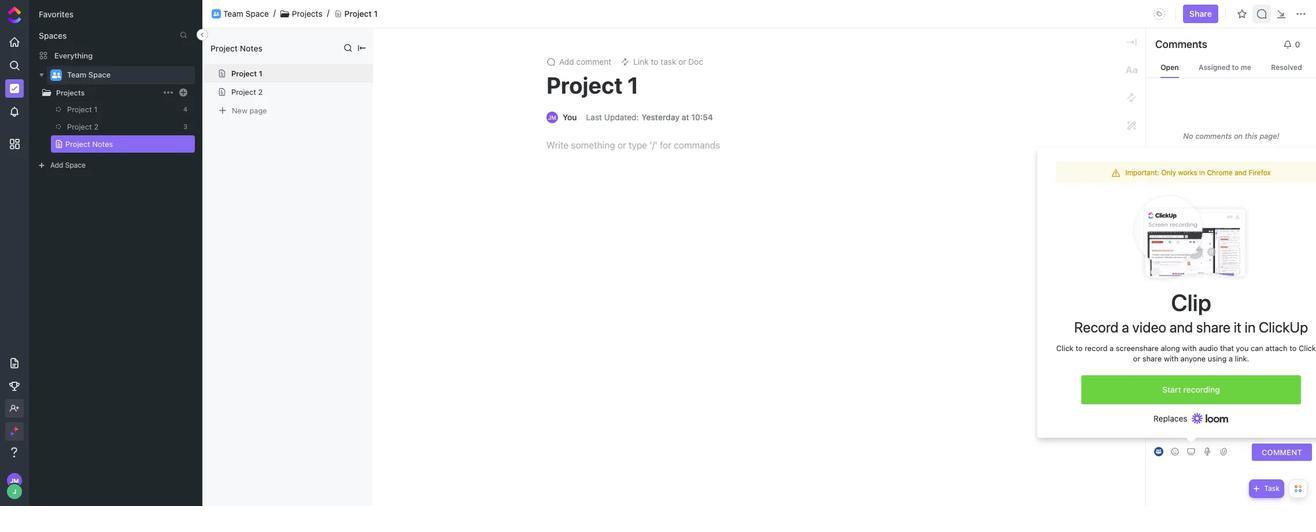 Task type: describe. For each thing, give the bounding box(es) containing it.
audio
[[1199, 344, 1219, 353]]

chrome
[[1207, 168, 1233, 177]]

a inside clip record a video and share it in clickup
[[1122, 319, 1130, 336]]

you
[[563, 112, 577, 122]]

last updated: yesterday at 10:54
[[586, 112, 713, 122]]

sparkle svg 2 image
[[9, 432, 14, 436]]

0 horizontal spatial space
[[65, 161, 86, 169]]

project 1 link
[[56, 101, 176, 118]]

0 horizontal spatial project notes
[[65, 139, 113, 149]]

only
[[1162, 168, 1177, 177]]

favorites button
[[39, 9, 74, 19]]

0 button
[[1279, 35, 1308, 54]]

jm for jm j
[[10, 477, 19, 484]]

yesterday
[[642, 112, 680, 122]]

start recording button
[[1082, 376, 1302, 405]]

comment
[[576, 57, 612, 67]]

works
[[1179, 168, 1198, 177]]

0 vertical spatial and
[[1235, 168, 1247, 177]]

a inside click to record a screenshare along with audio that you can attach to clicku
[[1110, 344, 1114, 353]]

comment button
[[1252, 444, 1313, 461]]

task
[[1265, 484, 1280, 493]]

assigned to me
[[1199, 63, 1252, 72]]

or
[[679, 57, 686, 67]]

on
[[1234, 131, 1243, 140]]

doc
[[689, 57, 704, 67]]

open
[[1161, 63, 1179, 72]]

firefox
[[1249, 168, 1271, 177]]

0 vertical spatial space
[[246, 8, 269, 18]]

recording
[[1184, 385, 1221, 395]]

new
[[232, 106, 248, 115]]

1 vertical spatial user friends image
[[52, 72, 60, 79]]

comments
[[1156, 38, 1208, 50]]

to for me
[[1232, 63, 1239, 72]]

everything link
[[30, 46, 202, 65]]

share
[[1197, 319, 1231, 336]]

3
[[183, 123, 187, 130]]

start
[[1163, 385, 1182, 395]]

clickup
[[1259, 319, 1309, 336]]

important: only works in chrome and firefox
[[1126, 168, 1271, 177]]

click
[[1057, 344, 1074, 353]]

add comment
[[559, 57, 612, 67]]

1 horizontal spatial space
[[88, 70, 111, 79]]

clip
[[1172, 289, 1212, 316]]

0 horizontal spatial team space link
[[67, 66, 187, 84]]

share
[[1190, 9, 1212, 19]]

record
[[1085, 344, 1108, 353]]

0 horizontal spatial team space
[[67, 70, 111, 79]]

0 horizontal spatial in
[[1200, 168, 1206, 177]]

to for record
[[1076, 344, 1083, 353]]

spaces
[[39, 31, 67, 40]]

j
[[13, 488, 16, 495]]



Task type: locate. For each thing, give the bounding box(es) containing it.
space
[[246, 8, 269, 18], [88, 70, 111, 79], [65, 161, 86, 169]]

last
[[586, 112, 602, 122]]

0 horizontal spatial user friends image
[[52, 72, 60, 79]]

team for the rightmost team space link
[[223, 8, 243, 18]]

jm up j
[[10, 477, 19, 484]]

1 horizontal spatial user friends image
[[213, 12, 219, 16]]

0 vertical spatial project 2
[[231, 87, 263, 97]]

0 vertical spatial team space link
[[223, 8, 269, 19]]

1 horizontal spatial team space link
[[223, 8, 269, 19]]

to for task
[[651, 57, 659, 67]]

new page
[[232, 106, 267, 115]]

clicku
[[1299, 344, 1317, 353]]

team for left team space link
[[67, 70, 86, 79]]

2 up "page"
[[258, 87, 263, 97]]

click to record a screenshare along with audio that you can attach to clicku
[[1057, 344, 1317, 363]]

1 horizontal spatial add
[[559, 57, 574, 67]]

1 horizontal spatial jm
[[548, 114, 557, 121]]

task
[[661, 57, 676, 67]]

at
[[682, 112, 689, 122]]

to right 'click'
[[1076, 344, 1083, 353]]

notes
[[240, 43, 263, 53], [92, 139, 113, 149]]

to left clicku
[[1290, 344, 1297, 353]]

jm left you
[[548, 114, 557, 121]]

can
[[1251, 344, 1264, 353]]

0 horizontal spatial team
[[67, 70, 86, 79]]

in inside clip record a video and share it in clickup
[[1245, 319, 1256, 336]]

project
[[345, 8, 372, 18], [211, 43, 238, 53], [231, 69, 257, 78], [547, 71, 623, 98], [231, 87, 256, 97], [67, 105, 92, 114], [67, 122, 92, 131], [65, 139, 90, 149]]

dropdown menu image up '4'
[[180, 89, 186, 95]]

1
[[374, 8, 378, 18], [259, 69, 263, 78], [628, 71, 639, 98], [94, 105, 97, 114]]

no
[[1184, 131, 1194, 140]]

10:54
[[692, 112, 713, 122]]

record
[[1075, 319, 1119, 336]]

add left comment
[[559, 57, 574, 67]]

1 horizontal spatial team
[[223, 8, 243, 18]]

0 horizontal spatial a
[[1110, 344, 1114, 353]]

0 vertical spatial 2
[[258, 87, 263, 97]]

a
[[1122, 319, 1130, 336], [1110, 344, 1114, 353]]

1 horizontal spatial 2
[[258, 87, 263, 97]]

0 vertical spatial projects
[[292, 8, 323, 18]]

2 vertical spatial space
[[65, 161, 86, 169]]

me
[[1241, 63, 1252, 72]]

1 horizontal spatial team space
[[223, 8, 269, 18]]

jm for jm
[[548, 114, 557, 121]]

project 1
[[345, 8, 378, 18], [231, 69, 263, 78], [547, 71, 639, 98], [67, 105, 97, 114]]

link to task or doc button
[[616, 54, 708, 70]]

1 horizontal spatial projects
[[292, 8, 323, 18]]

and up with
[[1170, 319, 1193, 336]]

1 vertical spatial project 2
[[67, 122, 98, 131]]

0 horizontal spatial 2
[[94, 122, 98, 131]]

everything
[[54, 51, 93, 60]]

0 vertical spatial team
[[223, 8, 243, 18]]

it
[[1234, 319, 1242, 336]]

0 horizontal spatial jm
[[10, 477, 19, 484]]

to
[[651, 57, 659, 67], [1232, 63, 1239, 72], [1076, 344, 1083, 353], [1290, 344, 1297, 353]]

to left me
[[1232, 63, 1239, 72]]

1 vertical spatial project notes
[[65, 139, 113, 149]]

add for add space
[[50, 161, 63, 169]]

4
[[183, 105, 187, 113]]

favorites
[[39, 9, 74, 19]]

project notes link
[[43, 135, 176, 153]]

team space
[[223, 8, 269, 18], [67, 70, 111, 79]]

resolved
[[1272, 63, 1303, 72]]

that
[[1221, 344, 1234, 353]]

video
[[1133, 319, 1167, 336]]

1 vertical spatial notes
[[92, 139, 113, 149]]

project notes
[[211, 43, 263, 53], [65, 139, 113, 149]]

0 vertical spatial in
[[1200, 168, 1206, 177]]

projects
[[292, 8, 323, 18], [56, 88, 85, 97]]

2 up project notes link
[[94, 122, 98, 131]]

1 vertical spatial projects
[[56, 88, 85, 97]]

0 vertical spatial add
[[559, 57, 574, 67]]

this
[[1245, 131, 1258, 140]]

2
[[258, 87, 263, 97], [94, 122, 98, 131]]

comment
[[1262, 447, 1303, 457]]

0 horizontal spatial project 2
[[67, 122, 98, 131]]

in right the "it"
[[1245, 319, 1256, 336]]

start recording
[[1163, 385, 1221, 395]]

and inside clip record a video and share it in clickup
[[1170, 319, 1193, 336]]

1 vertical spatial a
[[1110, 344, 1114, 353]]

0 vertical spatial notes
[[240, 43, 263, 53]]

add for add comment
[[559, 57, 574, 67]]

spaces link
[[30, 31, 67, 40]]

1 vertical spatial and
[[1170, 319, 1193, 336]]

add
[[559, 57, 574, 67], [50, 161, 63, 169]]

page
[[250, 106, 267, 115]]

dropdown menu image up comments
[[1151, 5, 1169, 23]]

clip record a video and share it in clickup
[[1075, 289, 1309, 336]]

1 vertical spatial in
[[1245, 319, 1256, 336]]

replaces
[[1154, 414, 1188, 423]]

1 vertical spatial space
[[88, 70, 111, 79]]

1 vertical spatial jm
[[10, 477, 19, 484]]

1 vertical spatial team
[[67, 70, 86, 79]]

project 2 up project notes link
[[67, 122, 98, 131]]

user friends image
[[213, 12, 219, 16], [52, 72, 60, 79]]

1 vertical spatial team space link
[[67, 66, 187, 84]]

1 horizontal spatial dropdown menu image
[[1151, 5, 1169, 23]]

0 vertical spatial a
[[1122, 319, 1130, 336]]

0 horizontal spatial dropdown menu image
[[180, 89, 186, 95]]

a left video
[[1122, 319, 1130, 336]]

0
[[1295, 39, 1301, 49]]

1 horizontal spatial project 2
[[231, 87, 263, 97]]

no comments on this page!
[[1184, 131, 1280, 140]]

a right record at bottom
[[1110, 344, 1114, 353]]

add space
[[50, 161, 86, 169]]

1 horizontal spatial notes
[[240, 43, 263, 53]]

0 vertical spatial project notes
[[211, 43, 263, 53]]

project 2 link
[[56, 118, 176, 135]]

1 vertical spatial 2
[[94, 122, 98, 131]]

0 vertical spatial jm
[[548, 114, 557, 121]]

team
[[223, 8, 243, 18], [67, 70, 86, 79]]

1 horizontal spatial in
[[1245, 319, 1256, 336]]

0 horizontal spatial add
[[50, 161, 63, 169]]

0 vertical spatial dropdown menu image
[[1151, 5, 1169, 23]]

1 vertical spatial dropdown menu image
[[180, 89, 186, 95]]

1 horizontal spatial and
[[1235, 168, 1247, 177]]

0 vertical spatial user friends image
[[213, 12, 219, 16]]

project 2
[[231, 87, 263, 97], [67, 122, 98, 131]]

1 horizontal spatial a
[[1122, 319, 1130, 336]]

in right works
[[1200, 168, 1206, 177]]

project 2 up new page
[[231, 87, 263, 97]]

1 vertical spatial team space
[[67, 70, 111, 79]]

screenshare
[[1116, 344, 1159, 353]]

add down project notes link
[[50, 161, 63, 169]]

1 vertical spatial add
[[50, 161, 63, 169]]

and
[[1235, 168, 1247, 177], [1170, 319, 1193, 336]]

assigned
[[1199, 63, 1231, 72]]

link to task or doc
[[634, 57, 704, 67]]

0 horizontal spatial projects
[[56, 88, 85, 97]]

dropdown menu image
[[1151, 5, 1169, 23], [180, 89, 186, 95]]

attach
[[1266, 344, 1288, 353]]

sparkle svg 1 image
[[13, 426, 19, 432]]

you
[[1236, 344, 1249, 353]]

and left firefox
[[1235, 168, 1247, 177]]

to right link
[[651, 57, 659, 67]]

important:
[[1126, 168, 1160, 177]]

comments
[[1196, 131, 1232, 140]]

0 horizontal spatial and
[[1170, 319, 1193, 336]]

updated:
[[604, 112, 639, 122]]

with
[[1183, 344, 1197, 353]]

along
[[1161, 344, 1180, 353]]

to inside link to task or doc dropdown button
[[651, 57, 659, 67]]

jm j
[[10, 477, 19, 495]]

page!
[[1260, 131, 1280, 140]]

team space link
[[223, 8, 269, 19], [67, 66, 187, 84]]

link
[[634, 57, 649, 67]]

projects link
[[292, 8, 323, 19], [18, 86, 161, 99], [56, 88, 161, 97]]

jm
[[548, 114, 557, 121], [10, 477, 19, 484]]

0 vertical spatial team space
[[223, 8, 269, 18]]

2 horizontal spatial space
[[246, 8, 269, 18]]

1 horizontal spatial project notes
[[211, 43, 263, 53]]

in
[[1200, 168, 1206, 177], [1245, 319, 1256, 336]]

0 horizontal spatial notes
[[92, 139, 113, 149]]



Task type: vqa. For each thing, say whether or not it's contained in the screenshot.
the topmost And
yes



